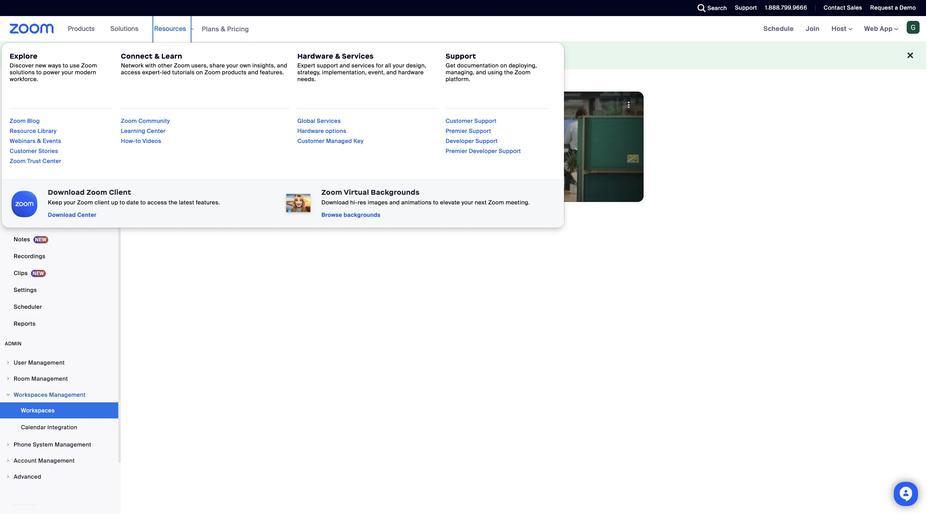 Task type: vqa. For each thing, say whether or not it's contained in the screenshot.
'cell'
no



Task type: locate. For each thing, give the bounding box(es) containing it.
1 horizontal spatial services
[[342, 52, 374, 61]]

right image
[[6, 377, 10, 382], [6, 459, 10, 464], [6, 475, 10, 480]]

webinars
[[10, 138, 36, 145], [14, 152, 40, 159]]

1 vertical spatial customer
[[297, 138, 325, 145]]

request a demo
[[870, 4, 916, 11]]

1 horizontal spatial with
[[277, 109, 288, 117]]

1 horizontal spatial customer
[[297, 138, 325, 145]]

and inside zoom virtual backgrounds download hi-res images and animations to elevate your next zoom meeting.
[[389, 199, 400, 206]]

contact sales link
[[818, 0, 864, 16], [824, 4, 862, 11]]

0 horizontal spatial customer
[[10, 148, 37, 155]]

hardware up expert
[[297, 52, 333, 61]]

1 horizontal spatial the
[[328, 118, 337, 125]]

& for connect
[[154, 52, 160, 61]]

webinars down webinars & events link
[[14, 152, 40, 159]]

0 vertical spatial get
[[446, 62, 456, 69]]

1 vertical spatial right image
[[6, 459, 10, 464]]

ai up the ways in the top left of the page
[[43, 52, 49, 59]]

products
[[68, 25, 95, 33]]

new inside meet zoom ai companion, footer
[[99, 52, 110, 59]]

1 vertical spatial with
[[277, 109, 288, 117]]

0 horizontal spatial ai
[[43, 52, 49, 59]]

2 horizontal spatial the
[[504, 69, 513, 76]]

1 vertical spatial workspaces
[[21, 408, 55, 415]]

virtual
[[148, 118, 165, 125]]

access
[[242, 52, 262, 59], [121, 69, 141, 76], [166, 118, 186, 125], [147, 199, 167, 206]]

personal contacts link
[[0, 181, 118, 197]]

1 right image from the top
[[6, 361, 10, 366]]

2 right image from the top
[[6, 459, 10, 464]]

workspaces
[[14, 392, 48, 399], [21, 408, 55, 415]]

the right 'using' at right
[[504, 69, 513, 76]]

1 vertical spatial personal
[[14, 202, 38, 210]]

ahead
[[172, 109, 189, 117], [302, 118, 319, 125]]

resources button
[[154, 16, 194, 42]]

0 vertical spatial new
[[99, 52, 110, 59]]

access up own at the left top of the page
[[242, 52, 262, 59]]

use
[[70, 62, 80, 69]]

1 vertical spatial services
[[317, 117, 341, 125]]

your down get
[[226, 62, 238, 69]]

customer down meetings
[[10, 148, 37, 155]]

right image inside room management 'menu item'
[[6, 377, 10, 382]]

zoom inside explore discover new ways to use zoom solutions to power your modern workforce.
[[81, 62, 97, 69]]

webinars & events link
[[10, 138, 61, 145]]

user management menu item
[[0, 356, 118, 371]]

personal up 'whiteboards'
[[14, 202, 38, 210]]

personal inside "link"
[[14, 202, 38, 210]]

right image left room
[[6, 377, 10, 382]]

0 horizontal spatial features.
[[196, 199, 220, 206]]

get up platform.
[[446, 62, 456, 69]]

workspaces management menu item
[[0, 388, 118, 403]]

webinars inside personal menu "menu"
[[14, 152, 40, 159]]

right image inside phone system management menu item
[[6, 443, 10, 448]]

developer support link
[[446, 138, 498, 145]]

& right "plans"
[[221, 25, 225, 33]]

& for plans
[[221, 25, 225, 33]]

customer down hardware options link
[[297, 138, 325, 145]]

and down backgrounds
[[389, 199, 400, 206]]

0 vertical spatial personal
[[14, 185, 38, 193]]

trust
[[27, 158, 41, 165]]

personal contacts
[[14, 185, 65, 193]]

your up modern on the left top
[[86, 52, 97, 59]]

meetings link
[[0, 130, 118, 146]]

resources
[[154, 25, 186, 33]]

and left stay
[[278, 118, 288, 125]]

0 horizontal spatial center
[[42, 158, 61, 165]]

and left 'using' at right
[[476, 69, 486, 76]]

& inside hardware & services expert support and services for all your design, strategy, implementation, event, and hardware needs.
[[335, 52, 340, 61]]

1 vertical spatial hardware
[[297, 128, 324, 135]]

0 vertical spatial with
[[145, 62, 156, 69]]

animations
[[401, 199, 432, 206]]

whiteboards
[[14, 219, 49, 226]]

0 vertical spatial hardware
[[297, 52, 333, 61]]

management for workspaces management
[[49, 392, 86, 399]]

to left use
[[63, 62, 68, 69]]

1 horizontal spatial upgrade
[[370, 52, 394, 59]]

& up support
[[335, 52, 340, 61]]

& up customer stories link
[[37, 138, 41, 145]]

1 horizontal spatial ai
[[112, 52, 117, 59]]

1 horizontal spatial center
[[77, 212, 96, 219]]

3 right image from the top
[[6, 443, 10, 448]]

right image inside 'account management' menu item
[[6, 459, 10, 464]]

workspaces inside menu
[[21, 408, 55, 415]]

upgrade up the for
[[370, 52, 394, 59]]

for
[[376, 62, 384, 69]]

1 vertical spatial new
[[35, 62, 46, 69]]

2 vertical spatial customer
[[10, 148, 37, 155]]

to
[[172, 52, 177, 59], [264, 52, 269, 59], [63, 62, 68, 69], [36, 69, 42, 76], [187, 118, 193, 125], [135, 138, 141, 145], [120, 199, 125, 206], [140, 199, 146, 206], [433, 199, 439, 206]]

access inside reserve ahead and maximize your productivity with zoom's workspace reservation! get virtual access to your ideal physical workspace and stay ahead of the game.
[[166, 118, 186, 125]]

0 horizontal spatial on
[[196, 69, 203, 76]]

strategy,
[[297, 69, 321, 76]]

1 horizontal spatial on
[[500, 62, 507, 69]]

support link
[[729, 0, 759, 16], [735, 4, 757, 11]]

key
[[353, 138, 364, 145]]

management up the room management at the left bottom
[[28, 360, 65, 367]]

1 right image from the top
[[6, 377, 10, 382]]

learning center link
[[121, 128, 166, 135]]

your left next
[[462, 199, 473, 206]]

0 horizontal spatial new
[[35, 62, 46, 69]]

settings
[[14, 287, 37, 294]]

zoom left client
[[77, 199, 93, 206]]

0 vertical spatial right image
[[6, 361, 10, 366]]

access down assistant!
[[121, 69, 141, 76]]

1 vertical spatial right image
[[6, 393, 10, 398]]

at
[[311, 52, 316, 59]]

the right of at the top left of page
[[328, 118, 337, 125]]

phone system management menu item
[[0, 438, 118, 453]]

right image
[[6, 361, 10, 366], [6, 393, 10, 398], [6, 443, 10, 448]]

events
[[43, 138, 61, 145]]

2 horizontal spatial ai
[[271, 52, 276, 59]]

download inside download zoom client keep your zoom client up to date to access the latest features.
[[48, 188, 85, 197]]

your
[[86, 52, 97, 59], [226, 62, 238, 69], [393, 62, 405, 69], [62, 69, 73, 76], [230, 109, 242, 117], [194, 118, 206, 125], [64, 199, 76, 206], [462, 199, 473, 206]]

management inside menu item
[[38, 458, 75, 465]]

right image inside the workspaces management menu item
[[6, 393, 10, 398]]

personal for personal devices
[[14, 202, 38, 210]]

with
[[145, 62, 156, 69], [277, 109, 288, 117]]

ai
[[43, 52, 49, 59], [112, 52, 117, 59], [271, 52, 276, 59]]

personal devices link
[[0, 198, 118, 214]]

support
[[735, 4, 757, 11], [446, 52, 476, 61], [474, 117, 497, 125], [469, 128, 491, 135], [476, 138, 498, 145], [499, 148, 521, 155]]

right image left account
[[6, 459, 10, 464]]

1 horizontal spatial ahead
[[302, 118, 319, 125]]

access down reserve
[[166, 118, 186, 125]]

get inside reserve ahead and maximize your productivity with zoom's workspace reservation! get virtual access to your ideal physical workspace and stay ahead of the game.
[[379, 109, 389, 117]]

productivity
[[243, 109, 276, 117]]

ai left assistant!
[[112, 52, 117, 59]]

0 vertical spatial premier
[[446, 128, 467, 135]]

with left zoom's
[[277, 109, 288, 117]]

right image left "advanced"
[[6, 475, 10, 480]]

2 vertical spatial the
[[169, 199, 177, 206]]

1.888.799.9666 button
[[759, 0, 809, 16], [765, 4, 807, 11]]

one
[[196, 52, 208, 59]]

features. right own at the left top of the page
[[260, 69, 284, 76]]

zoom right 'using' at right
[[515, 69, 531, 76]]

2 vertical spatial download
[[48, 212, 76, 219]]

the inside reserve ahead and maximize your productivity with zoom's workspace reservation! get virtual access to your ideal physical workspace and stay ahead of the game.
[[328, 118, 337, 125]]

2 hardware from the top
[[297, 128, 324, 135]]

to left elevate
[[433, 199, 439, 206]]

banner containing explore
[[0, 16, 926, 229]]

2 upgrade from the left
[[370, 52, 394, 59]]

services down workspace
[[317, 117, 341, 125]]

0 horizontal spatial get
[[379, 109, 389, 117]]

0 vertical spatial services
[[342, 52, 374, 61]]

right image for phone
[[6, 443, 10, 448]]

workspaces management menu
[[0, 403, 118, 437]]

1 vertical spatial premier
[[446, 148, 467, 155]]

deploying,
[[509, 62, 537, 69]]

zoom virtual backgrounds image
[[283, 189, 313, 219]]

to down learning center link
[[135, 138, 141, 145]]

meet
[[10, 52, 24, 59]]

0 vertical spatial webinars
[[10, 138, 36, 145]]

webinars link
[[0, 147, 118, 163]]

workspaces link
[[0, 403, 118, 419]]

2 horizontal spatial center
[[147, 128, 166, 135]]

0 horizontal spatial upgrade
[[147, 52, 170, 59]]

2 vertical spatial right image
[[6, 475, 10, 480]]

right image for user
[[6, 361, 10, 366]]

workspaces inside menu item
[[14, 392, 48, 399]]

webinars down resource
[[10, 138, 36, 145]]

new left the ways in the top left of the page
[[35, 62, 46, 69]]

premier down developer support link
[[446, 148, 467, 155]]

2 vertical spatial right image
[[6, 443, 10, 448]]

0 horizontal spatial the
[[169, 199, 177, 206]]

developer down developer support link
[[469, 148, 497, 155]]

center
[[147, 128, 166, 135], [42, 158, 61, 165], [77, 212, 96, 219]]

2 horizontal spatial customer
[[446, 117, 473, 125]]

connect & learn network with other zoom users, share your own insights, and access expert-led tutorials on zoom products and features.
[[121, 52, 287, 76]]

center down client
[[77, 212, 96, 219]]

personal for personal contacts
[[14, 185, 38, 193]]

1 vertical spatial ahead
[[302, 118, 319, 125]]

& up 'other'
[[154, 52, 160, 61]]

to inside reserve ahead and maximize your productivity with zoom's workspace reservation! get virtual access to your ideal physical workspace and stay ahead of the game.
[[187, 118, 193, 125]]

features. right "latest"
[[196, 199, 220, 206]]

1 vertical spatial webinars
[[14, 152, 40, 159]]

management inside 'menu item'
[[31, 376, 68, 383]]

1 ai from the left
[[43, 52, 49, 59]]

zoom community link
[[121, 117, 170, 125]]

hardware
[[297, 52, 333, 61], [297, 128, 324, 135]]

personal up 'personal devices'
[[14, 185, 38, 193]]

zoom down pro
[[204, 69, 220, 76]]

1 hardware from the top
[[297, 52, 333, 61]]

additional
[[326, 52, 353, 59]]

meeting.
[[506, 199, 530, 206]]

library
[[38, 128, 57, 135]]

ahead left of at the top left of page
[[302, 118, 319, 125]]

account management
[[14, 458, 75, 465]]

workspaces up calendar
[[21, 408, 55, 415]]

management up workspaces link
[[49, 392, 86, 399]]

the
[[504, 69, 513, 76], [328, 118, 337, 125], [169, 199, 177, 206]]

with left 'other'
[[145, 62, 156, 69]]

new left assistant!
[[99, 52, 110, 59]]

management up advanced menu item
[[38, 458, 75, 465]]

2 right image from the top
[[6, 393, 10, 398]]

upgrade up 'other'
[[147, 52, 170, 59]]

download zoom client keep your zoom client up to date to access the latest features.
[[48, 188, 220, 206]]

2 premier from the top
[[446, 148, 467, 155]]

to inside zoom virtual backgrounds download hi-res images and animations to elevate your next zoom meeting.
[[433, 199, 439, 206]]

management for account management
[[38, 458, 75, 465]]

your right the ways in the top left of the page
[[62, 69, 73, 76]]

reservation!
[[344, 109, 378, 117]]

design,
[[406, 62, 426, 69]]

webinars inside zoom blog resource library webinars & events customer stories zoom trust center
[[10, 138, 36, 145]]

customer inside customer support premier support developer support premier developer support
[[446, 117, 473, 125]]

the left "latest"
[[169, 199, 177, 206]]

products
[[222, 69, 247, 76]]

hardware
[[398, 69, 424, 76]]

workspaces down room
[[14, 392, 48, 399]]

hardware down global
[[297, 128, 324, 135]]

on left deploying,
[[500, 62, 507, 69]]

join link
[[800, 16, 826, 42]]

products button
[[68, 16, 98, 42]]

modern
[[75, 69, 96, 76]]

1 personal from the top
[[14, 185, 38, 193]]

1 vertical spatial the
[[328, 118, 337, 125]]

0 vertical spatial customer
[[446, 117, 473, 125]]

1 horizontal spatial features.
[[260, 69, 284, 76]]

zoom trust center link
[[10, 158, 61, 165]]

user management
[[14, 360, 65, 367]]

admin menu menu
[[0, 356, 118, 486]]

0 vertical spatial center
[[147, 128, 166, 135]]

1 horizontal spatial new
[[99, 52, 110, 59]]

meet zoom ai companion, your new ai assistant! upgrade to zoom one pro and get access to ai companion at no additional cost. upgrade today
[[10, 52, 412, 59]]

on inside support get documentation on deploying, managing, and using the zoom platform.
[[500, 62, 507, 69]]

0 horizontal spatial with
[[145, 62, 156, 69]]

1 vertical spatial get
[[379, 109, 389, 117]]

0 vertical spatial workspaces
[[14, 392, 48, 399]]

download zoom client image
[[10, 189, 40, 219]]

zoom
[[26, 52, 42, 59], [179, 52, 195, 59], [81, 62, 97, 69], [174, 62, 190, 69], [204, 69, 220, 76], [515, 69, 531, 76], [10, 117, 26, 125], [121, 117, 137, 125], [10, 158, 26, 165], [87, 188, 107, 197], [321, 188, 342, 197], [77, 199, 93, 206], [488, 199, 504, 206]]

3 ai from the left
[[271, 52, 276, 59]]

zoom up learning
[[121, 117, 137, 125]]

to right up
[[120, 199, 125, 206]]

reserve
[[148, 109, 171, 117]]

ai up insights,
[[271, 52, 276, 59]]

access right date
[[147, 199, 167, 206]]

center down stories
[[42, 158, 61, 165]]

to left ideal
[[187, 118, 193, 125]]

premier down customer support link
[[446, 128, 467, 135]]

management for user management
[[28, 360, 65, 367]]

developer down premier support link
[[446, 138, 474, 145]]

your right all
[[393, 62, 405, 69]]

banner
[[0, 16, 926, 229]]

download for center
[[48, 212, 76, 219]]

1 horizontal spatial get
[[446, 62, 456, 69]]

on right 'tutorials'
[[196, 69, 203, 76]]

zoom right use
[[81, 62, 97, 69]]

zoom down learn
[[174, 62, 190, 69]]

new inside explore discover new ways to use zoom solutions to power your modern workforce.
[[35, 62, 46, 69]]

workspaces for workspaces management
[[14, 392, 48, 399]]

services inside global services hardware options customer managed key
[[317, 117, 341, 125]]

zoom logo image
[[10, 24, 54, 34]]

sales
[[847, 4, 862, 11]]

client
[[109, 188, 131, 197]]

0 vertical spatial download
[[48, 188, 85, 197]]

customer up premier support link
[[446, 117, 473, 125]]

integration
[[47, 424, 77, 432]]

and left get
[[220, 52, 230, 59]]

zoom up client
[[87, 188, 107, 197]]

download for zoom
[[48, 188, 85, 197]]

and inside meet zoom ai companion, footer
[[220, 52, 230, 59]]

0 vertical spatial right image
[[6, 377, 10, 382]]

1 vertical spatial download
[[321, 199, 349, 206]]

recordings
[[14, 253, 45, 260]]

developer
[[446, 138, 474, 145], [469, 148, 497, 155]]

2 personal from the top
[[14, 202, 38, 210]]

right image inside user management menu item
[[6, 361, 10, 366]]

app
[[880, 25, 893, 33]]

ways
[[48, 62, 61, 69]]

1 vertical spatial center
[[42, 158, 61, 165]]

zoom up discover
[[26, 52, 42, 59]]

0 vertical spatial ahead
[[172, 109, 189, 117]]

user
[[14, 360, 27, 367]]

0 vertical spatial features.
[[260, 69, 284, 76]]

& inside "connect & learn network with other zoom users, share your own insights, and access expert-led tutorials on zoom products and features."
[[154, 52, 160, 61]]

explore discover new ways to use zoom solutions to power your modern workforce.
[[10, 52, 97, 83]]

management up workspaces management
[[31, 376, 68, 383]]

services
[[342, 52, 374, 61], [317, 117, 341, 125]]

0 vertical spatial developer
[[446, 138, 474, 145]]

settings link
[[0, 282, 118, 299]]

access inside download zoom client keep your zoom client up to date to access the latest features.
[[147, 199, 167, 206]]

services up services
[[342, 52, 374, 61]]

phone
[[14, 442, 31, 449]]

management down integration
[[55, 442, 91, 449]]

expert
[[297, 62, 315, 69]]

zoom's
[[290, 109, 310, 117]]

your up download center
[[64, 199, 76, 206]]

3 right image from the top
[[6, 475, 10, 480]]

0 vertical spatial the
[[504, 69, 513, 76]]

0 horizontal spatial services
[[317, 117, 341, 125]]

your inside zoom virtual backgrounds download hi-res images and animations to elevate your next zoom meeting.
[[462, 199, 473, 206]]

1 vertical spatial developer
[[469, 148, 497, 155]]

center down virtual
[[147, 128, 166, 135]]

meetings navigation
[[757, 16, 926, 42]]

1 vertical spatial features.
[[196, 199, 220, 206]]

get right reservation!
[[379, 109, 389, 117]]

ahead right reserve
[[172, 109, 189, 117]]

using
[[488, 69, 503, 76]]

solutions
[[10, 69, 35, 76]]



Task type: describe. For each thing, give the bounding box(es) containing it.
your left ideal
[[194, 118, 206, 125]]

companion,
[[50, 52, 84, 59]]

your up physical
[[230, 109, 242, 117]]

learning
[[121, 128, 145, 135]]

your inside hardware & services expert support and services for all your design, strategy, implementation, event, and hardware needs.
[[393, 62, 405, 69]]

customer managed key link
[[297, 138, 364, 145]]

right image for account
[[6, 459, 10, 464]]

1 premier from the top
[[446, 128, 467, 135]]

meetings
[[14, 135, 40, 142]]

and right products
[[248, 69, 258, 76]]

right image inside advanced menu item
[[6, 475, 10, 480]]

right image for workspaces
[[6, 393, 10, 398]]

hardware & services expert support and services for all your design, strategy, implementation, event, and hardware needs.
[[297, 52, 426, 83]]

access inside "connect & learn network with other zoom users, share your own insights, and access expert-led tutorials on zoom products and features."
[[121, 69, 141, 76]]

share
[[210, 62, 225, 69]]

resource
[[10, 128, 36, 135]]

and inside support get documentation on deploying, managing, and using the zoom platform.
[[476, 69, 486, 76]]

your inside explore discover new ways to use zoom solutions to power your modern workforce.
[[62, 69, 73, 76]]

workspaces for workspaces
[[21, 408, 55, 415]]

stories
[[38, 148, 58, 155]]

zoom inside zoom community learning center how-to videos
[[121, 117, 137, 125]]

room management menu item
[[0, 372, 118, 387]]

advanced menu item
[[0, 470, 118, 485]]

zoom left one
[[179, 52, 195, 59]]

zoom inside support get documentation on deploying, managing, and using the zoom platform.
[[515, 69, 531, 76]]

your inside download zoom client keep your zoom client up to date to access the latest features.
[[64, 199, 76, 206]]

room management
[[14, 376, 68, 383]]

with inside reserve ahead and maximize your productivity with zoom's workspace reservation! get virtual access to your ideal physical workspace and stay ahead of the game.
[[277, 109, 288, 117]]

community
[[138, 117, 170, 125]]

zoom left trust
[[10, 158, 26, 165]]

to left power
[[36, 69, 42, 76]]

support inside support get documentation on deploying, managing, and using the zoom platform.
[[446, 52, 476, 61]]

web app
[[864, 25, 893, 33]]

center inside zoom blog resource library webinars & events customer stories zoom trust center
[[42, 158, 61, 165]]

game.
[[338, 118, 355, 125]]

physical
[[223, 118, 245, 125]]

2 ai from the left
[[112, 52, 117, 59]]

zoom up resource
[[10, 117, 26, 125]]

get inside support get documentation on deploying, managing, and using the zoom platform.
[[446, 62, 456, 69]]

hi-
[[350, 199, 358, 206]]

download center
[[48, 212, 96, 219]]

& for hardware
[[335, 52, 340, 61]]

meet zoom ai companion, footer
[[0, 42, 926, 70]]

2 vertical spatial center
[[77, 212, 96, 219]]

browse backgrounds link
[[321, 212, 381, 219]]

premier support link
[[446, 128, 491, 135]]

center inside zoom community learning center how-to videos
[[147, 128, 166, 135]]

managed
[[326, 138, 352, 145]]

download center link
[[48, 212, 96, 219]]

support get documentation on deploying, managing, and using the zoom platform.
[[446, 52, 537, 83]]

support
[[317, 62, 338, 69]]

& inside zoom blog resource library webinars & events customer stories zoom trust center
[[37, 138, 41, 145]]

calendar integration
[[21, 424, 77, 432]]

get
[[232, 52, 241, 59]]

features. inside download zoom client keep your zoom client up to date to access the latest features.
[[196, 199, 220, 206]]

to right date
[[140, 199, 146, 206]]

global services link
[[297, 117, 341, 125]]

contacts
[[39, 185, 65, 193]]

companion
[[278, 52, 309, 59]]

to inside zoom community learning center how-to videos
[[135, 138, 141, 145]]

features. inside "connect & learn network with other zoom users, share your own insights, and access expert-led tutorials on zoom products and features."
[[260, 69, 284, 76]]

management for room management
[[31, 376, 68, 383]]

elevate
[[440, 199, 460, 206]]

devices
[[39, 202, 62, 210]]

maximize
[[202, 109, 229, 117]]

insights,
[[252, 62, 275, 69]]

global services hardware options customer managed key
[[297, 117, 364, 145]]

access inside meet zoom ai companion, footer
[[242, 52, 262, 59]]

contact
[[824, 4, 846, 11]]

personal menu menu
[[0, 97, 118, 333]]

up
[[111, 199, 118, 206]]

download inside zoom virtual backgrounds download hi-res images and animations to elevate your next zoom meeting.
[[321, 199, 349, 206]]

reserve ahead and maximize your productivity with zoom's workspace reservation! get virtual access to your ideal physical workspace and stay ahead of the game.
[[148, 109, 389, 125]]

client
[[94, 199, 110, 206]]

your inside meet zoom ai companion, footer
[[86, 52, 97, 59]]

no
[[318, 52, 325, 59]]

tutorials
[[172, 69, 195, 76]]

search button
[[691, 0, 729, 16]]

customer stories link
[[10, 148, 58, 155]]

scheduler link
[[0, 299, 118, 315]]

zoom right next
[[488, 199, 504, 206]]

zoom blog resource library webinars & events customer stories zoom trust center
[[10, 117, 61, 165]]

hardware inside hardware & services expert support and services for all your design, strategy, implementation, event, and hardware needs.
[[297, 52, 333, 61]]

implementation,
[[322, 69, 367, 76]]

workspace
[[311, 109, 342, 117]]

expert-
[[142, 69, 162, 76]]

pricing
[[227, 25, 249, 33]]

0 horizontal spatial ahead
[[172, 109, 189, 117]]

services inside hardware & services expert support and services for all your design, strategy, implementation, event, and hardware needs.
[[342, 52, 374, 61]]

personal devices
[[14, 202, 62, 210]]

1.888.799.9666
[[765, 4, 807, 11]]

workspace
[[247, 118, 276, 125]]

how-to videos link
[[121, 138, 161, 145]]

right image for room
[[6, 377, 10, 382]]

and right the for
[[386, 69, 397, 76]]

stay
[[289, 118, 301, 125]]

latest
[[179, 199, 194, 206]]

advanced
[[14, 474, 41, 481]]

with inside "connect & learn network with other zoom users, share your own insights, and access expert-led tutorials on zoom products and features."
[[145, 62, 156, 69]]

and left "maximize"
[[191, 109, 201, 117]]

to up 'other'
[[172, 52, 177, 59]]

scheduler
[[14, 304, 42, 311]]

request
[[870, 4, 893, 11]]

and down additional
[[340, 62, 350, 69]]

workforce.
[[10, 76, 38, 83]]

management inside menu item
[[55, 442, 91, 449]]

to up insights,
[[264, 52, 269, 59]]

ideal
[[208, 118, 221, 125]]

admin
[[5, 341, 22, 348]]

web app button
[[864, 25, 898, 33]]

network
[[121, 62, 144, 69]]

resource library link
[[10, 128, 57, 135]]

customer inside zoom blog resource library webinars & events customer stories zoom trust center
[[10, 148, 37, 155]]

the inside download zoom client keep your zoom client up to date to access the latest features.
[[169, 199, 177, 206]]

zoom blog link
[[10, 117, 40, 125]]

led
[[162, 69, 171, 76]]

web
[[864, 25, 878, 33]]

hardware options link
[[297, 128, 346, 135]]

assistant!
[[119, 52, 145, 59]]

profile picture image
[[907, 21, 920, 34]]

zoom up browse
[[321, 188, 342, 197]]

schedule
[[763, 25, 794, 33]]

customer inside global services hardware options customer managed key
[[297, 138, 325, 145]]

product information navigation
[[1, 16, 565, 229]]

clips link
[[0, 266, 118, 282]]

virtual
[[344, 188, 369, 197]]

phone system management
[[14, 442, 91, 449]]

managing,
[[446, 69, 474, 76]]

keep
[[48, 199, 62, 206]]

and down companion
[[277, 62, 287, 69]]

date
[[127, 199, 139, 206]]

customer support premier support developer support premier developer support
[[446, 117, 521, 155]]

account management menu item
[[0, 454, 118, 469]]

services
[[351, 62, 375, 69]]

reports
[[14, 321, 36, 328]]

documentation
[[457, 62, 499, 69]]

1 upgrade from the left
[[147, 52, 170, 59]]

hardware inside global services hardware options customer managed key
[[297, 128, 324, 135]]

a
[[895, 4, 898, 11]]

other
[[158, 62, 172, 69]]

your inside "connect & learn network with other zoom users, share your own insights, and access expert-led tutorials on zoom products and features."
[[226, 62, 238, 69]]

on inside "connect & learn network with other zoom users, share your own insights, and access expert-led tutorials on zoom products and features."
[[196, 69, 203, 76]]

next
[[475, 199, 487, 206]]

recordings link
[[0, 249, 118, 265]]

host button
[[832, 25, 852, 33]]

global
[[297, 117, 315, 125]]

account
[[14, 458, 37, 465]]

explore
[[10, 52, 38, 61]]

res
[[358, 199, 366, 206]]

system
[[33, 442, 53, 449]]

the inside support get documentation on deploying, managing, and using the zoom platform.
[[504, 69, 513, 76]]



